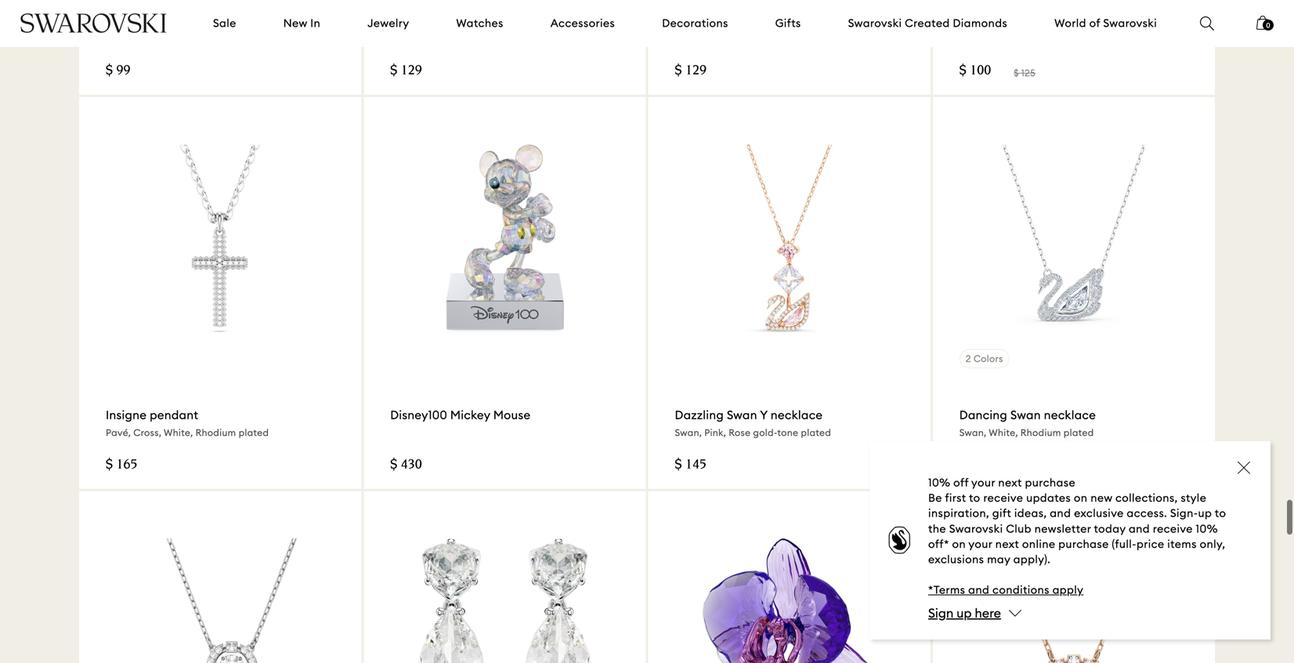 Task type: describe. For each thing, give the bounding box(es) containing it.
disney100 mickey mouse
[[391, 408, 531, 423]]

1 vertical spatial on
[[953, 538, 966, 552]]

tone
[[778, 427, 799, 439]]

disney100
[[391, 408, 447, 423]]

dancing
[[960, 408, 1008, 423]]

bee
[[428, 14, 450, 28]]

price
[[1137, 538, 1165, 552]]

accessories link
[[551, 16, 615, 31]]

only,
[[1200, 538, 1226, 552]]

diamonds
[[953, 16, 1008, 30]]

decorations link
[[662, 16, 729, 31]]

swan for dancing swan necklace
[[1011, 408, 1041, 423]]

plated for dancing swan necklace
[[1064, 427, 1094, 439]]

apply
[[1053, 584, 1084, 598]]

may
[[988, 553, 1011, 567]]

gifts link
[[776, 16, 801, 31]]

0 vertical spatial receive
[[984, 492, 1024, 506]]

swarovski image
[[20, 13, 168, 33]]

0
[[1267, 21, 1271, 29]]

be
[[929, 492, 943, 506]]

$ 129 for idyllia butterfly and strawberry
[[675, 64, 707, 79]]

sign up here
[[929, 606, 1002, 622]]

idyllia bee and cherry
[[391, 14, 517, 28]]

cherry
[[478, 14, 517, 28]]

gifts
[[776, 16, 801, 30]]

jewelry link
[[368, 16, 409, 31]]

of
[[1090, 16, 1101, 30]]

gift
[[993, 507, 1012, 521]]

2 colors
[[966, 353, 1004, 365]]

$ 125
[[1014, 67, 1036, 79]]

newsletter
[[1035, 522, 1092, 536]]

here
[[975, 606, 1002, 622]]

sale
[[213, 16, 236, 30]]

swarovski inside 'link'
[[849, 16, 902, 30]]

new
[[1091, 492, 1113, 506]]

ideas,
[[1015, 507, 1047, 521]]

idyllia for idyllia ladybug and clover
[[106, 14, 140, 28]]

0 vertical spatial pendant
[[1091, 14, 1139, 28]]

swan, inside dazzling swan y necklace swan, pink, rose gold-tone plated
[[675, 427, 702, 439]]

apply).
[[1014, 553, 1051, 567]]

necklace inside the dancing swan necklace swan, white, rhodium plated
[[1044, 408, 1097, 423]]

off
[[954, 476, 969, 490]]

swarovski left iconic
[[960, 14, 1016, 28]]

updates
[[1027, 492, 1071, 506]]

$ 430
[[391, 459, 422, 473]]

$ 100
[[960, 64, 992, 79]]

dazzling
[[675, 408, 724, 423]]

created
[[905, 16, 950, 30]]

accessories
[[551, 16, 615, 30]]

up inside 10% off your next purchase be first to receive updates on new collections, style inspiration, gift ideas, and exclusive access. sign-up to the swarovski club newsletter today and receive 10% off* on your next online purchase (full-price items only, exclusions may apply).
[[1199, 507, 1213, 521]]

cart-mobile image image
[[1257, 16, 1270, 30]]

sign
[[929, 606, 954, 622]]

pink,
[[705, 427, 727, 439]]

today
[[1094, 522, 1126, 536]]

style
[[1181, 492, 1207, 506]]

0 horizontal spatial up
[[957, 606, 972, 622]]

gold-
[[753, 427, 778, 439]]

*terms and conditions apply link
[[929, 584, 1084, 598]]

strawberry
[[791, 14, 853, 28]]

plated for insigne pendant
[[239, 427, 269, 439]]

idyllia butterfly and strawberry
[[675, 14, 853, 28]]

mouse
[[494, 408, 531, 423]]

0 vertical spatial 10%
[[929, 476, 951, 490]]

swarovski inside 10% off your next purchase be first to receive updates on new collections, style inspiration, gift ideas, and exclusive access. sign-up to the swarovski club newsletter today and receive 10% off* on your next online purchase (full-price items only, exclusions may apply).
[[950, 522, 1004, 536]]

insigne
[[106, 408, 147, 423]]

idyllia for idyllia bee and cherry
[[391, 14, 425, 28]]

search image image
[[1201, 16, 1215, 31]]

iconic
[[1019, 14, 1054, 28]]

and up newsletter
[[1050, 507, 1072, 521]]

collections,
[[1116, 492, 1178, 506]]

and right bee
[[453, 14, 475, 28]]

swarovski iconic swan pendant
[[960, 14, 1139, 28]]

swarovski right of
[[1104, 16, 1158, 30]]

rose
[[729, 427, 751, 439]]

cross,
[[133, 427, 162, 439]]

new in
[[283, 16, 321, 30]]



Task type: vqa. For each thing, say whether or not it's contained in the screenshot.
Left-Locator Image
no



Task type: locate. For each thing, give the bounding box(es) containing it.
1 vertical spatial receive
[[1154, 522, 1193, 536]]

swarovski created diamonds link
[[849, 16, 1008, 31]]

0 horizontal spatial to
[[970, 492, 981, 506]]

2 swan, from the left
[[960, 427, 987, 439]]

swan, inside the dancing swan necklace swan, white, rhodium plated
[[960, 427, 987, 439]]

2 white, from the left
[[989, 427, 1019, 439]]

swan up rose
[[727, 408, 758, 423]]

up down the style
[[1199, 507, 1213, 521]]

swan right dancing
[[1011, 408, 1041, 423]]

0 horizontal spatial swan
[[727, 408, 758, 423]]

3 idyllia from the left
[[675, 14, 710, 28]]

$ 99
[[106, 64, 130, 79]]

0 vertical spatial to
[[970, 492, 981, 506]]

pendant
[[1091, 14, 1139, 28], [150, 408, 198, 423]]

2 necklace from the left
[[1044, 408, 1097, 423]]

y
[[760, 408, 768, 423]]

exclusions
[[929, 553, 985, 567]]

rhodium for swan
[[1021, 427, 1062, 439]]

world of swarovski link
[[1055, 16, 1158, 31]]

swarovski left the created
[[849, 16, 902, 30]]

in
[[310, 16, 321, 30]]

0 horizontal spatial plated
[[239, 427, 269, 439]]

rhodium inside the dancing swan necklace swan, white, rhodium plated
[[1021, 427, 1062, 439]]

conditions
[[993, 584, 1050, 598]]

1 $ 129 from the left
[[391, 64, 422, 79]]

rhodium
[[196, 427, 236, 439], [1021, 427, 1062, 439]]

0 horizontal spatial pendant
[[150, 408, 198, 423]]

2 horizontal spatial idyllia
[[675, 14, 710, 28]]

$ 129
[[391, 64, 422, 79], [675, 64, 707, 79]]

world of swarovski
[[1055, 16, 1158, 30]]

(full-
[[1112, 538, 1137, 552]]

1 vertical spatial up
[[957, 606, 972, 622]]

1 plated from the left
[[239, 427, 269, 439]]

purchase
[[1026, 476, 1076, 490], [1059, 538, 1109, 552]]

swarovski
[[960, 14, 1016, 28], [849, 16, 902, 30], [1104, 16, 1158, 30], [950, 522, 1004, 536]]

0 horizontal spatial on
[[953, 538, 966, 552]]

white,
[[164, 427, 193, 439], [989, 427, 1019, 439]]

1 white, from the left
[[164, 427, 193, 439]]

white, inside insigne pendant pavé, cross, white, rhodium plated
[[164, 427, 193, 439]]

1 vertical spatial purchase
[[1059, 538, 1109, 552]]

$ 129 down decorations link
[[675, 64, 707, 79]]

rhodium up updates
[[1021, 427, 1062, 439]]

10%
[[929, 476, 951, 490], [1196, 522, 1219, 536]]

your right off
[[972, 476, 996, 490]]

next up may
[[996, 538, 1020, 552]]

swan inside dazzling swan y necklace swan, pink, rose gold-tone plated
[[727, 408, 758, 423]]

first
[[945, 492, 967, 506]]

watches
[[456, 16, 504, 30]]

white, down dancing
[[989, 427, 1019, 439]]

to right the first at bottom right
[[970, 492, 981, 506]]

ladybug
[[143, 14, 194, 28]]

1 horizontal spatial $ 129
[[675, 64, 707, 79]]

1 vertical spatial your
[[969, 538, 993, 552]]

clover
[[222, 14, 260, 28]]

necklace inside dazzling swan y necklace swan, pink, rose gold-tone plated
[[771, 408, 823, 423]]

$ 145
[[675, 459, 707, 473]]

1 idyllia from the left
[[106, 14, 140, 28]]

1 horizontal spatial receive
[[1154, 522, 1193, 536]]

0 horizontal spatial white,
[[164, 427, 193, 439]]

0 horizontal spatial rhodium
[[196, 427, 236, 439]]

white, inside the dancing swan necklace swan, white, rhodium plated
[[989, 427, 1019, 439]]

to up 'only,'
[[1215, 507, 1227, 521]]

swarovski down inspiration,
[[950, 522, 1004, 536]]

plated inside insigne pendant pavé, cross, white, rhodium plated
[[239, 427, 269, 439]]

white, right cross, on the left of the page
[[164, 427, 193, 439]]

0 vertical spatial up
[[1199, 507, 1213, 521]]

purchase up updates
[[1026, 476, 1076, 490]]

1 horizontal spatial up
[[1199, 507, 1213, 521]]

0 link
[[1257, 14, 1274, 41]]

rhodium for pendant
[[196, 427, 236, 439]]

idyllia left ladybug
[[106, 14, 140, 28]]

your
[[972, 476, 996, 490], [969, 538, 993, 552]]

10% up the 'be' at bottom right
[[929, 476, 951, 490]]

$ 129 down 'jewelry' link
[[391, 64, 422, 79]]

1 horizontal spatial swan,
[[960, 427, 987, 439]]

1 vertical spatial 10%
[[1196, 522, 1219, 536]]

purchase down newsletter
[[1059, 538, 1109, 552]]

2 idyllia from the left
[[391, 14, 425, 28]]

1 horizontal spatial white,
[[989, 427, 1019, 439]]

0 vertical spatial on
[[1074, 492, 1088, 506]]

and left clover
[[197, 14, 219, 28]]

on
[[1074, 492, 1088, 506], [953, 538, 966, 552]]

dancing swan necklace swan, white, rhodium plated
[[960, 408, 1097, 439]]

1 horizontal spatial plated
[[801, 427, 832, 439]]

sale link
[[213, 16, 236, 31]]

1 horizontal spatial 10%
[[1196, 522, 1219, 536]]

swan, down dancing
[[960, 427, 987, 439]]

new
[[283, 16, 308, 30]]

pavé,
[[106, 427, 131, 439]]

swan, down dazzling
[[675, 427, 702, 439]]

0 horizontal spatial $ 129
[[391, 64, 422, 79]]

world
[[1055, 16, 1087, 30]]

3 plated from the left
[[1064, 427, 1094, 439]]

idyllia for idyllia butterfly and strawberry
[[675, 14, 710, 28]]

swarovski created diamonds
[[849, 16, 1008, 30]]

next
[[999, 476, 1023, 490], [996, 538, 1020, 552]]

butterfly
[[713, 14, 762, 28]]

rhodium right cross, on the left of the page
[[196, 427, 236, 439]]

and right the butterfly
[[765, 14, 788, 28]]

1 horizontal spatial on
[[1074, 492, 1088, 506]]

$ 129 for idyllia bee and cherry
[[391, 64, 422, 79]]

1 vertical spatial next
[[996, 538, 1020, 552]]

receive up items
[[1154, 522, 1193, 536]]

insigne pendant pavé, cross, white, rhodium plated
[[106, 408, 269, 439]]

swan left of
[[1057, 14, 1088, 28]]

the
[[929, 522, 947, 536]]

1 swan, from the left
[[675, 427, 702, 439]]

1 necklace from the left
[[771, 408, 823, 423]]

receive up gift
[[984, 492, 1024, 506]]

inspiration,
[[929, 507, 990, 521]]

watches link
[[456, 16, 504, 31]]

0 horizontal spatial necklace
[[771, 408, 823, 423]]

rhodium inside insigne pendant pavé, cross, white, rhodium plated
[[196, 427, 236, 439]]

and up here
[[969, 584, 990, 598]]

up
[[1199, 507, 1213, 521], [957, 606, 972, 622]]

on left new
[[1074, 492, 1088, 506]]

and
[[197, 14, 219, 28], [453, 14, 475, 28], [765, 14, 788, 28], [1050, 507, 1072, 521], [1129, 522, 1151, 536], [969, 584, 990, 598]]

*terms and conditions apply
[[929, 584, 1084, 598]]

1 horizontal spatial to
[[1215, 507, 1227, 521]]

sign up here link
[[929, 606, 1002, 622]]

1 horizontal spatial necklace
[[1044, 408, 1097, 423]]

plated inside the dancing swan necklace swan, white, rhodium plated
[[1064, 427, 1094, 439]]

plated
[[239, 427, 269, 439], [801, 427, 832, 439], [1064, 427, 1094, 439]]

white, for swan
[[989, 427, 1019, 439]]

pendant up cross, on the left of the page
[[150, 408, 198, 423]]

up right the sign
[[957, 606, 972, 622]]

sign-
[[1171, 507, 1199, 521]]

idyllia left the butterfly
[[675, 14, 710, 28]]

new in link
[[283, 16, 321, 31]]

swan inside the dancing swan necklace swan, white, rhodium plated
[[1011, 408, 1041, 423]]

dazzling swan y necklace swan, pink, rose gold-tone plated
[[675, 408, 832, 439]]

idyllia left bee
[[391, 14, 425, 28]]

access.
[[1127, 507, 1168, 521]]

plated inside dazzling swan y necklace swan, pink, rose gold-tone plated
[[801, 427, 832, 439]]

club
[[1007, 522, 1032, 536]]

$ 165
[[106, 459, 138, 473]]

0 horizontal spatial swan,
[[675, 427, 702, 439]]

1 rhodium from the left
[[196, 427, 236, 439]]

10% up 'only,'
[[1196, 522, 1219, 536]]

next up gift
[[999, 476, 1023, 490]]

mickey
[[450, 408, 490, 423]]

0 vertical spatial purchase
[[1026, 476, 1076, 490]]

pendant inside insigne pendant pavé, cross, white, rhodium plated
[[150, 408, 198, 423]]

1 vertical spatial pendant
[[150, 408, 198, 423]]

10% off your next purchase be first to receive updates on new collections, style inspiration, gift ideas, and exclusive access. sign-up to the swarovski club newsletter today and receive 10% off* on your next online purchase (full-price items only, exclusions may apply).
[[929, 476, 1227, 567]]

0 horizontal spatial idyllia
[[106, 14, 140, 28]]

2 $ 129 from the left
[[675, 64, 707, 79]]

decorations
[[662, 16, 729, 30]]

2 horizontal spatial plated
[[1064, 427, 1094, 439]]

1 horizontal spatial pendant
[[1091, 14, 1139, 28]]

jewelry
[[368, 16, 409, 30]]

idyllia ladybug and clover
[[106, 14, 260, 28]]

idyllia
[[106, 14, 140, 28], [391, 14, 425, 28], [675, 14, 710, 28]]

0 vertical spatial your
[[972, 476, 996, 490]]

1 vertical spatial to
[[1215, 507, 1227, 521]]

items
[[1168, 538, 1197, 552]]

2 rhodium from the left
[[1021, 427, 1062, 439]]

swan for dazzling swan y necklace
[[727, 408, 758, 423]]

pendant right world
[[1091, 14, 1139, 28]]

0 horizontal spatial receive
[[984, 492, 1024, 506]]

off*
[[929, 538, 950, 552]]

2 horizontal spatial swan
[[1057, 14, 1088, 28]]

2 plated from the left
[[801, 427, 832, 439]]

and down access.
[[1129, 522, 1151, 536]]

1 horizontal spatial swan
[[1011, 408, 1041, 423]]

1 horizontal spatial rhodium
[[1021, 427, 1062, 439]]

1 horizontal spatial idyllia
[[391, 14, 425, 28]]

on up exclusions
[[953, 538, 966, 552]]

online
[[1023, 538, 1056, 552]]

0 vertical spatial next
[[999, 476, 1023, 490]]

white, for pendant
[[164, 427, 193, 439]]

necklace
[[771, 408, 823, 423], [1044, 408, 1097, 423]]

*terms
[[929, 584, 966, 598]]

your up may
[[969, 538, 993, 552]]

0 horizontal spatial 10%
[[929, 476, 951, 490]]

exclusive
[[1075, 507, 1124, 521]]



